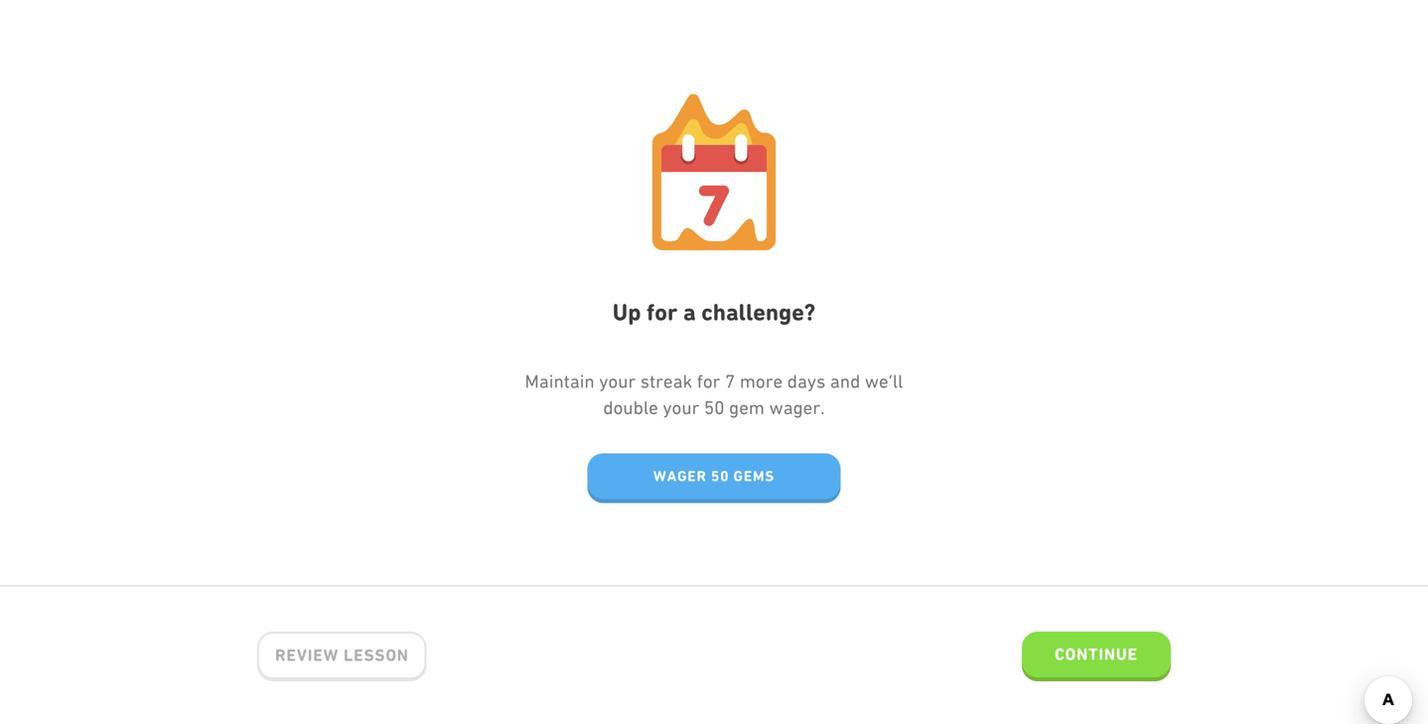 Task type: vqa. For each thing, say whether or not it's contained in the screenshot.
the top the "50"
yes



Task type: describe. For each thing, give the bounding box(es) containing it.
wager.
[[770, 397, 825, 418]]

wager
[[654, 467, 707, 485]]

challenge?
[[702, 299, 816, 326]]

0 vertical spatial your
[[599, 370, 636, 392]]

50 inside maintain your streak for 7 more days and we'll double your 50 gem wager.
[[704, 397, 725, 418]]

we'll
[[865, 370, 904, 392]]

up
[[613, 299, 641, 326]]

days
[[788, 370, 826, 392]]

streak
[[641, 370, 693, 392]]

50 inside button
[[711, 467, 730, 485]]

review lesson button
[[257, 632, 427, 682]]

maintain
[[525, 370, 595, 392]]

double
[[603, 397, 659, 418]]

gem
[[729, 397, 765, 418]]



Task type: locate. For each thing, give the bounding box(es) containing it.
for
[[647, 299, 678, 326], [697, 370, 721, 392]]

and
[[830, 370, 861, 392]]

up for a challenge?
[[613, 299, 816, 326]]

1 horizontal spatial for
[[697, 370, 721, 392]]

gems
[[734, 467, 775, 485]]

review
[[275, 646, 339, 665]]

50 left "gems"
[[711, 467, 730, 485]]

for inside maintain your streak for 7 more days and we'll double your 50 gem wager.
[[697, 370, 721, 392]]

1 vertical spatial for
[[697, 370, 721, 392]]

0 vertical spatial 50
[[704, 397, 725, 418]]

for left a
[[647, 299, 678, 326]]

for left 7
[[697, 370, 721, 392]]

your
[[599, 370, 636, 392], [663, 397, 700, 418]]

more
[[740, 370, 783, 392]]

50
[[704, 397, 725, 418], [711, 467, 730, 485]]

wager 50 gems
[[654, 467, 775, 485]]

7
[[725, 370, 736, 392]]

continue
[[1055, 645, 1139, 664]]

1 vertical spatial your
[[663, 397, 700, 418]]

maintain your streak for 7 more days and we'll double your 50 gem wager.
[[525, 370, 904, 418]]

continue button
[[1022, 632, 1171, 682]]

your up double
[[599, 370, 636, 392]]

lesson
[[344, 646, 409, 665]]

a
[[684, 299, 696, 326]]

50 left gem
[[704, 397, 725, 418]]

1 vertical spatial 50
[[711, 467, 730, 485]]

review lesson
[[275, 646, 409, 665]]

0 horizontal spatial for
[[647, 299, 678, 326]]

wager 50 gems button
[[588, 454, 841, 503]]

1 horizontal spatial your
[[663, 397, 700, 418]]

0 horizontal spatial your
[[599, 370, 636, 392]]

your down streak
[[663, 397, 700, 418]]

0 vertical spatial for
[[647, 299, 678, 326]]



